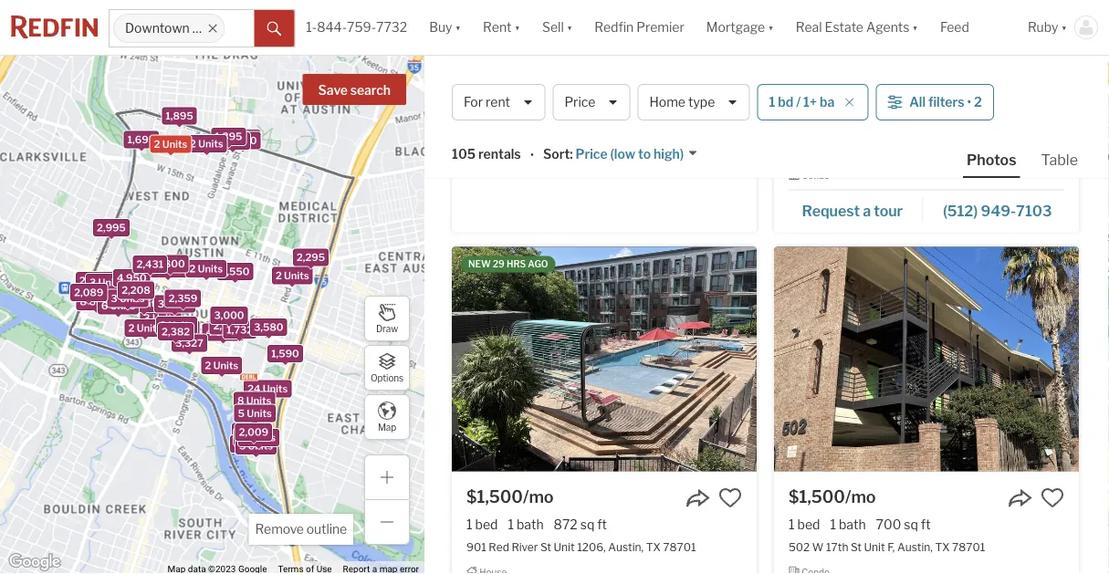 Task type: describe. For each thing, give the bounding box(es) containing it.
2 right 2,550
[[276, 270, 282, 282]]

1+
[[804, 94, 817, 110]]

$1,450
[[789, 90, 845, 110]]

austin for downtown austin apartments for rent
[[560, 74, 622, 98]]

remove
[[255, 522, 304, 537]]

▾ for sell ▾
[[567, 20, 573, 35]]

real estate agents ▾ link
[[796, 0, 918, 55]]

24
[[248, 383, 261, 395]]

save
[[318, 83, 348, 98]]

condo
[[802, 170, 830, 181]]

$1,450 /mo
[[789, 90, 876, 110]]

real estate agents ▾
[[796, 20, 918, 35]]

favorite button image for 872 sq ft
[[719, 486, 742, 510]]

downtown for downtown austin apartments for rent
[[452, 74, 555, 98]]

tx for 872 sq ft
[[646, 541, 661, 554]]

$1,500 /mo for 872 sq ft
[[467, 487, 554, 507]]

sq for 700
[[904, 517, 918, 533]]

rent ▾ button
[[483, 0, 520, 55]]

2,995
[[97, 222, 126, 234]]

remove outline button
[[249, 514, 353, 545]]

1,590
[[271, 348, 299, 360]]

1 up the 901
[[467, 517, 473, 533]]

estate
[[825, 20, 864, 35]]

ft for 700 sq ft
[[921, 517, 931, 533]]

rent ▾
[[483, 20, 520, 35]]

2 up 6 units
[[117, 283, 123, 295]]

tour
[[874, 202, 903, 220]]

agents
[[867, 20, 910, 35]]

17th
[[826, 541, 849, 554]]

options
[[371, 373, 404, 384]]

1800
[[789, 144, 816, 157]]

0 vertical spatial 8 units
[[80, 296, 114, 308]]

home type
[[650, 94, 715, 110]]

buy
[[429, 20, 452, 35]]

901 red river st unit 1206, austin, tx 78701
[[467, 541, 696, 554]]

previous button image
[[789, 350, 807, 369]]

ad region
[[468, 0, 741, 165]]

photo of 901 red river st unit 1206, austin, tx 78701 image
[[452, 247, 757, 472]]

(512) 949-7103
[[943, 202, 1052, 220]]

/mo for 872 sq ft
[[523, 487, 554, 507]]

105 rentals •
[[452, 146, 534, 163]]

• for rentals
[[530, 148, 534, 163]]

78701 for 872 sq ft
[[663, 541, 696, 554]]

bd
[[778, 94, 794, 110]]

google image
[[5, 551, 65, 574]]

24 units
[[248, 383, 288, 395]]

submit search image
[[267, 22, 281, 36]]

2,359
[[169, 293, 197, 304]]

for
[[747, 74, 775, 98]]

$1,500 for 700 sq ft
[[789, 487, 845, 507]]

759-
[[347, 20, 376, 35]]

1,732
[[227, 324, 253, 336]]

unit for 700 sq ft
[[864, 541, 885, 554]]

2 right 2,800
[[189, 263, 196, 275]]

(512) 949-7103 link
[[924, 194, 1065, 225]]

bed for 872 sq ft
[[475, 517, 498, 533]]

all
[[910, 94, 926, 110]]

all filters • 2
[[910, 94, 982, 110]]

700 sq ft
[[876, 517, 931, 533]]

rent inside dropdown button
[[483, 20, 512, 35]]

unit for 872 sq ft
[[554, 541, 575, 554]]

1 inside button
[[769, 94, 776, 110]]

st left apt
[[858, 144, 869, 157]]

buy ▾
[[429, 20, 461, 35]]

bed for 700 sq ft
[[798, 517, 820, 533]]

bath for 700 sq ft
[[839, 517, 866, 533]]

/mo for 700 sq ft
[[845, 487, 876, 507]]

feed
[[940, 20, 970, 35]]

1 up red
[[508, 517, 514, 533]]

price (low to high)
[[576, 146, 684, 162]]

rentals
[[478, 146, 521, 162]]

2 left 1,395
[[154, 138, 160, 150]]

▾ for ruby ▾
[[1062, 20, 1067, 35]]

0 vertical spatial 5 units
[[127, 298, 161, 310]]

ft for 608 sq ft
[[922, 120, 931, 136]]

1 bath for 608
[[830, 120, 866, 136]]

608
[[876, 120, 902, 136]]

1 horizontal spatial rent
[[779, 74, 825, 98]]

all filters • 2 button
[[876, 84, 994, 121]]

:
[[570, 146, 573, 162]]

• for filters
[[967, 94, 972, 110]]

remove downtown austin image
[[207, 23, 218, 34]]

2,382
[[162, 326, 190, 338]]

to
[[638, 146, 651, 162]]

st for 700 sq ft
[[851, 541, 862, 554]]

real estate agents ▾ button
[[785, 0, 929, 55]]

buy ▾ button
[[418, 0, 472, 55]]

1206,
[[577, 541, 606, 554]]

price for price (low to high)
[[576, 146, 608, 162]]

price for price
[[565, 94, 596, 110]]

bed for 608 sq ft
[[798, 120, 820, 136]]

2,550
[[220, 266, 250, 277]]

real
[[796, 20, 822, 35]]

redfin premier
[[595, 20, 685, 35]]

sq for 872
[[580, 517, 595, 533]]

1 bed for 608 sq ft
[[789, 120, 820, 136]]

2 units up 6 units
[[117, 283, 151, 295]]

7103
[[1016, 202, 1052, 220]]

downtown austin
[[125, 20, 231, 36]]

2,089
[[74, 287, 103, 298]]

1,395
[[215, 131, 242, 143]]

ba
[[820, 94, 835, 110]]

6
[[101, 300, 108, 312]]

options button
[[364, 345, 410, 391]]

1,450
[[229, 135, 257, 146]]

buy ▾ button
[[429, 0, 461, 55]]

mortgage
[[707, 20, 765, 35]]

request a tour
[[802, 202, 903, 220]]

5 ▾ from the left
[[913, 20, 918, 35]]

203,
[[892, 144, 915, 157]]

2 units down "2,295"
[[276, 270, 309, 282]]

photos
[[967, 151, 1017, 168]]

price button
[[553, 84, 630, 121]]

bath for 872 sq ft
[[517, 517, 544, 533]]

502 w 17th st unit f, austin, tx 78701
[[789, 541, 985, 554]]

map
[[378, 422, 396, 433]]

1 bath for 872
[[508, 517, 544, 533]]

78701 up the (512) 949-7103 link
[[973, 144, 1006, 157]]

2 down 6 units
[[128, 322, 135, 334]]

f,
[[888, 541, 895, 554]]

new
[[468, 259, 491, 270]]

high)
[[654, 146, 684, 162]]

ft for 872 sq ft
[[597, 517, 607, 533]]

1800 lavaca st apt 203, austin, tx 78701
[[789, 144, 1006, 157]]

red
[[489, 541, 509, 554]]

lavaca
[[819, 144, 855, 157]]

sell ▾ button
[[542, 0, 573, 55]]

1-844-759-7732
[[306, 20, 407, 35]]

downtown for downtown austin
[[125, 20, 190, 36]]

7732
[[376, 20, 407, 35]]

1 up 1800
[[789, 120, 795, 136]]

sell
[[542, 20, 564, 35]]

2 down the 2,359
[[162, 323, 169, 335]]

sort :
[[543, 146, 573, 162]]

sq for 608
[[905, 120, 919, 136]]

feed button
[[929, 0, 1017, 55]]

premier
[[637, 20, 685, 35]]



Task type: locate. For each thing, give the bounding box(es) containing it.
next button image
[[1046, 350, 1065, 369]]

austin, right 'f,'
[[898, 541, 933, 554]]

save search button
[[303, 74, 406, 105]]

bed up w
[[798, 517, 820, 533]]

1,895
[[166, 110, 193, 122]]

8
[[80, 296, 87, 308], [237, 395, 244, 407]]

0 horizontal spatial favorite button image
[[719, 486, 742, 510]]

1 bed up 1800
[[789, 120, 820, 136]]

austin, right 1206,
[[608, 541, 644, 554]]

1 horizontal spatial downtown
[[452, 74, 555, 98]]

1 unit from the left
[[554, 541, 575, 554]]

(512)
[[943, 202, 978, 220]]

1 horizontal spatial 5
[[238, 408, 245, 419]]

ruby ▾
[[1028, 20, 1067, 35]]

1 horizontal spatial $1,500 /mo
[[789, 487, 876, 507]]

sell ▾ button
[[531, 0, 584, 55]]

price
[[565, 94, 596, 110], [576, 146, 608, 162]]

map button
[[364, 394, 410, 440]]

a
[[863, 202, 871, 220]]

2 ▾ from the left
[[515, 20, 520, 35]]

$1,500 for 872 sq ft
[[467, 487, 523, 507]]

1 horizontal spatial 8
[[237, 395, 244, 407]]

tx right 'f,'
[[935, 541, 950, 554]]

request
[[802, 202, 860, 220]]

1 vertical spatial 8 units
[[237, 395, 272, 407]]

ft down all
[[922, 120, 931, 136]]

6 ▾ from the left
[[1062, 20, 1067, 35]]

remove 1 bd / 1+ ba image
[[844, 97, 855, 108]]

st
[[858, 144, 869, 157], [541, 541, 551, 554], [851, 541, 862, 554]]

2 horizontal spatial tx
[[956, 144, 970, 157]]

0 horizontal spatial 8
[[80, 296, 87, 308]]

8 left 6
[[80, 296, 87, 308]]

5 units up 2,009
[[238, 408, 272, 419]]

0 horizontal spatial •
[[530, 148, 534, 163]]

2 units down 6 units
[[128, 322, 162, 334]]

/mo up 872
[[523, 487, 554, 507]]

1 vertical spatial downtown
[[452, 74, 555, 98]]

• inside 105 rentals •
[[530, 148, 534, 163]]

▾ for mortgage ▾
[[768, 20, 774, 35]]

0 horizontal spatial downtown
[[125, 20, 190, 36]]

bed up 1800
[[798, 120, 820, 136]]

outline
[[307, 522, 347, 537]]

$1,500 /mo for 700 sq ft
[[789, 487, 876, 507]]

unit down 872
[[554, 541, 575, 554]]

1 vertical spatial rent
[[779, 74, 825, 98]]

1 bed
[[789, 120, 820, 136], [467, 517, 498, 533], [789, 517, 820, 533]]

price inside button
[[576, 146, 608, 162]]

4 units
[[206, 326, 240, 338]]

redfin
[[595, 20, 634, 35]]

bed up the 901
[[475, 517, 498, 533]]

bath down 'remove 1 bd / 1+ ba' icon
[[839, 120, 866, 136]]

1 horizontal spatial favorite button image
[[1041, 486, 1065, 510]]

1 bath up lavaca
[[830, 120, 866, 136]]

2 left the 4,950
[[79, 275, 86, 287]]

▾ left sell
[[515, 20, 520, 35]]

0 horizontal spatial austin
[[192, 20, 231, 36]]

• left the sort
[[530, 148, 534, 163]]

1 bath up 17th
[[830, 517, 866, 533]]

1 horizontal spatial tx
[[935, 541, 950, 554]]

4 ▾ from the left
[[768, 20, 774, 35]]

$1,500
[[467, 487, 523, 507], [789, 487, 845, 507]]

29
[[493, 259, 505, 270]]

2 units down 1,895
[[154, 138, 187, 150]]

redfin premier button
[[584, 0, 696, 55]]

$1,500 up red
[[467, 487, 523, 507]]

1 up lavaca
[[830, 120, 836, 136]]

st for 872 sq ft
[[541, 541, 551, 554]]

for rent
[[464, 94, 510, 110]]

ft right 700
[[921, 517, 931, 533]]

bath
[[839, 120, 866, 136], [517, 517, 544, 533], [839, 517, 866, 533]]

▾ right sell
[[567, 20, 573, 35]]

favorite button image
[[719, 486, 742, 510], [1041, 486, 1065, 510]]

▾ right mortgage
[[768, 20, 774, 35]]

2 units left '3,450'
[[190, 138, 223, 150]]

favorite button checkbox
[[719, 486, 742, 510]]

sell ▾
[[542, 20, 573, 35]]

mortgage ▾ button
[[707, 0, 774, 55]]

ft up 1206,
[[597, 517, 607, 533]]

photo of 502 w 17th st unit f, austin, tx 78701 image
[[774, 247, 1079, 472]]

5
[[127, 298, 133, 310], [238, 408, 245, 419]]

0 vertical spatial rent
[[483, 20, 512, 35]]

1 bed for 700 sq ft
[[789, 517, 820, 533]]

5 units down '2,208'
[[127, 298, 161, 310]]

price inside button
[[565, 94, 596, 110]]

1 up 17th
[[830, 517, 836, 533]]

photos button
[[963, 150, 1038, 178]]

3,327
[[175, 338, 203, 349]]

1 horizontal spatial 5 units
[[238, 408, 272, 419]]

105
[[452, 146, 476, 162]]

844-
[[317, 20, 347, 35]]

sq
[[905, 120, 919, 136], [580, 517, 595, 533], [904, 517, 918, 533]]

1 $1,500 from the left
[[467, 487, 523, 507]]

78701 for 700 sq ft
[[952, 541, 985, 554]]

table button
[[1038, 150, 1082, 176]]

draw
[[376, 323, 398, 334]]

1 vertical spatial •
[[530, 148, 534, 163]]

sort
[[543, 146, 570, 162]]

bath up the river
[[517, 517, 544, 533]]

0 vertical spatial austin
[[192, 20, 231, 36]]

1 bed for 872 sq ft
[[467, 517, 498, 533]]

1 horizontal spatial unit
[[864, 541, 885, 554]]

0 horizontal spatial 5
[[127, 298, 133, 310]]

▾ for buy ▾
[[455, 20, 461, 35]]

austin for downtown austin
[[192, 20, 231, 36]]

1 horizontal spatial 8 units
[[237, 395, 272, 407]]

▾ right agents
[[913, 20, 918, 35]]

0 horizontal spatial $1,500
[[467, 487, 523, 507]]

901
[[467, 541, 486, 554]]

map region
[[0, 0, 540, 574]]

favorite button checkbox
[[1041, 486, 1065, 510]]

austin, for 700 sq ft
[[898, 541, 933, 554]]

▾ for rent ▾
[[515, 20, 520, 35]]

0 vertical spatial •
[[967, 94, 972, 110]]

1 $1,500 /mo from the left
[[467, 487, 554, 507]]

tx right 1206,
[[646, 541, 661, 554]]

sq right '608'
[[905, 120, 919, 136]]

0 horizontal spatial 8 units
[[80, 296, 114, 308]]

1 horizontal spatial •
[[967, 94, 972, 110]]

price (low to high) button
[[573, 146, 699, 163]]

sq right 872
[[580, 517, 595, 533]]

8 units left '2,208'
[[80, 296, 114, 308]]

0 horizontal spatial tx
[[646, 541, 661, 554]]

0 vertical spatial downtown
[[125, 20, 190, 36]]

bath for 608 sq ft
[[839, 120, 866, 136]]

2 $1,500 /mo from the left
[[789, 487, 876, 507]]

1 bed up the 901
[[467, 517, 498, 533]]

1 horizontal spatial austin
[[560, 74, 622, 98]]

0 horizontal spatial rent
[[483, 20, 512, 35]]

2 favorite button image from the left
[[1041, 486, 1065, 510]]

0 vertical spatial 5
[[127, 298, 133, 310]]

1 vertical spatial price
[[576, 146, 608, 162]]

price up ':'
[[565, 94, 596, 110]]

4
[[206, 326, 213, 338]]

austin, right 203,
[[918, 144, 953, 157]]

▾ right "buy"
[[455, 20, 461, 35]]

river
[[512, 541, 538, 554]]

1 bed up 502
[[789, 517, 820, 533]]

2 unit from the left
[[864, 541, 885, 554]]

1 vertical spatial 8
[[237, 395, 244, 407]]

austin down the redfin
[[560, 74, 622, 98]]

0 vertical spatial 8
[[80, 296, 87, 308]]

5 up 2,195
[[238, 408, 245, 419]]

1 bath up the river
[[508, 517, 544, 533]]

8 up 2,195
[[237, 395, 244, 407]]

502
[[789, 541, 810, 554]]

mortgage ▾
[[707, 20, 774, 35]]

0 horizontal spatial $1,500 /mo
[[467, 487, 554, 507]]

2,208
[[122, 284, 150, 296]]

new 29 hrs ago
[[468, 259, 548, 270]]

austin, for 872 sq ft
[[608, 541, 644, 554]]

78701 right 1206,
[[663, 541, 696, 554]]

2 inside button
[[974, 94, 982, 110]]

/mo up 700
[[845, 487, 876, 507]]

1 up 502
[[789, 517, 795, 533]]

downtown down rent ▾ button
[[452, 74, 555, 98]]

1 bd / 1+ ba
[[769, 94, 835, 110]]

(low
[[610, 146, 636, 162]]

unit
[[554, 541, 575, 554], [864, 541, 885, 554]]

for rent button
[[452, 84, 545, 121]]

downtown
[[125, 20, 190, 36], [452, 74, 555, 98]]

2 units down 4 units
[[205, 360, 238, 372]]

type
[[688, 94, 715, 110]]

st right 17th
[[851, 541, 862, 554]]

0 vertical spatial price
[[565, 94, 596, 110]]

1 left "bd"
[[769, 94, 776, 110]]

1 bd / 1+ ba button
[[757, 84, 869, 121]]

• inside button
[[967, 94, 972, 110]]

8 units down the 24
[[237, 395, 272, 407]]

1 vertical spatial 5
[[238, 408, 245, 419]]

price right ':'
[[576, 146, 608, 162]]

• right filters
[[967, 94, 972, 110]]

$1,500 /mo
[[467, 487, 554, 507], [789, 487, 876, 507]]

austin left submit search "icon" at left
[[192, 20, 231, 36]]

1 ▾ from the left
[[455, 20, 461, 35]]

st right the river
[[541, 541, 551, 554]]

$1,500 /mo up red
[[467, 487, 554, 507]]

None search field
[[225, 10, 254, 47]]

2 units right 2,800
[[189, 263, 223, 275]]

2,295
[[297, 251, 325, 263]]

hrs
[[507, 259, 526, 270]]

▾ right ruby
[[1062, 20, 1067, 35]]

0 horizontal spatial 5 units
[[127, 298, 161, 310]]

/
[[796, 94, 801, 110]]

apartments
[[627, 74, 743, 98]]

2 down "4"
[[205, 360, 211, 372]]

tx for 700 sq ft
[[935, 541, 950, 554]]

tx down filters
[[956, 144, 970, 157]]

78701
[[973, 144, 1006, 157], [663, 541, 696, 554], [952, 541, 985, 554]]

draw button
[[364, 296, 410, 341]]

0 horizontal spatial unit
[[554, 541, 575, 554]]

2 units up 6
[[79, 275, 113, 287]]

1,695
[[128, 134, 155, 146]]

unit left 'f,'
[[864, 541, 885, 554]]

1 bath for 700
[[830, 517, 866, 533]]

1 vertical spatial austin
[[560, 74, 622, 98]]

w
[[813, 541, 824, 554]]

2 right filters
[[974, 94, 982, 110]]

table
[[1041, 151, 1078, 168]]

ago
[[528, 259, 548, 270]]

rent ▾ button
[[472, 0, 531, 55]]

2 $1,500 from the left
[[789, 487, 845, 507]]

bath up 17th
[[839, 517, 866, 533]]

2,800
[[155, 258, 185, 270]]

favorite button image for 700 sq ft
[[1041, 486, 1065, 510]]

bed
[[798, 120, 820, 136], [475, 517, 498, 533], [798, 517, 820, 533]]

1 favorite button image from the left
[[719, 486, 742, 510]]

downtown left remove downtown austin "image"
[[125, 20, 190, 36]]

photo of 1800 lavaca st apt 203, austin, tx 78701 image
[[774, 0, 1079, 75]]

2
[[974, 94, 982, 110], [190, 138, 196, 150], [154, 138, 160, 150], [189, 263, 196, 275], [276, 270, 282, 282], [79, 275, 86, 287], [117, 283, 123, 295], [128, 322, 135, 334], [162, 323, 169, 335], [205, 360, 211, 372]]

5 down '2,208'
[[127, 298, 133, 310]]

1 vertical spatial 5 units
[[238, 408, 272, 419]]

4,950
[[117, 272, 147, 284]]

1 horizontal spatial $1,500
[[789, 487, 845, 507]]

872 sq ft
[[554, 517, 607, 533]]

$1,500 up w
[[789, 487, 845, 507]]

3 ▾ from the left
[[567, 20, 573, 35]]

rent
[[483, 20, 512, 35], [779, 74, 825, 98]]

608 sq ft
[[876, 120, 931, 136]]

2 units up 3,327
[[162, 323, 196, 335]]

/mo right ba
[[845, 90, 876, 110]]

2,009
[[239, 426, 268, 438]]

sq right 700
[[904, 517, 918, 533]]

2 down 1,895
[[190, 138, 196, 150]]

78701 right 'f,'
[[952, 541, 985, 554]]

$1,500 /mo up 17th
[[789, 487, 876, 507]]



Task type: vqa. For each thing, say whether or not it's contained in the screenshot.
than
no



